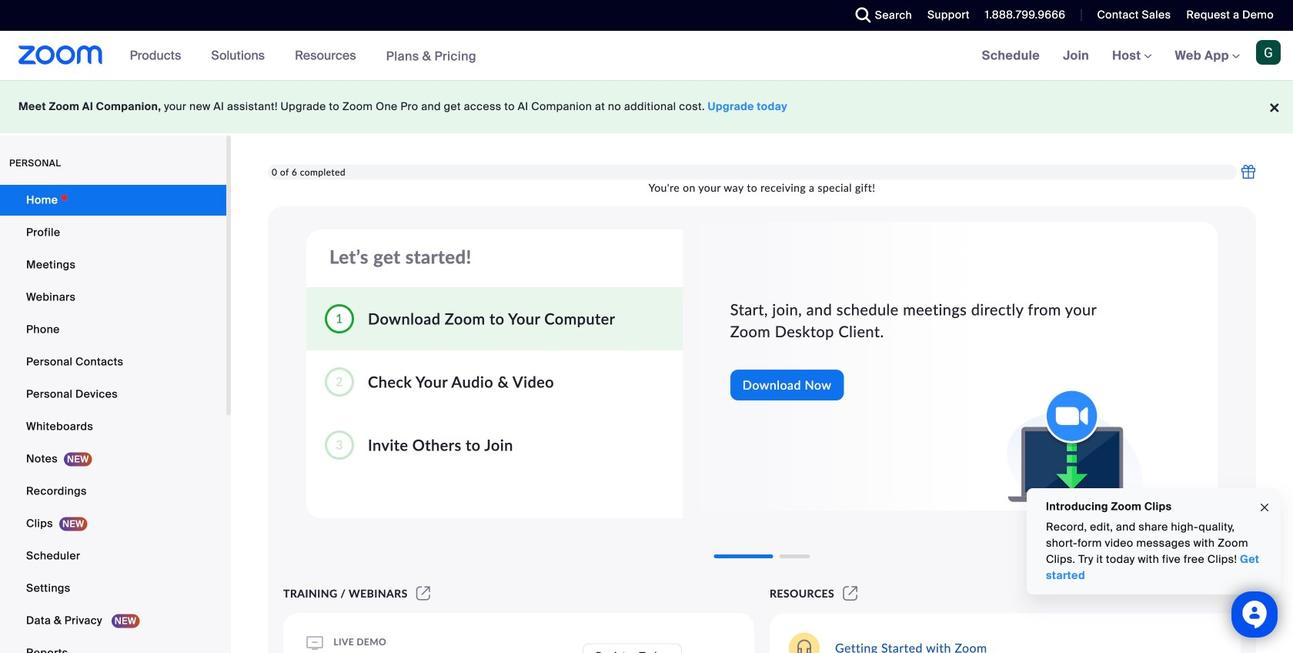Task type: describe. For each thing, give the bounding box(es) containing it.
profile picture image
[[1257, 40, 1282, 65]]

close image
[[1259, 499, 1272, 517]]

window new image
[[841, 587, 861, 600]]

product information navigation
[[118, 31, 488, 81]]

meetings navigation
[[971, 31, 1294, 81]]

window new image
[[414, 587, 433, 600]]



Task type: vqa. For each thing, say whether or not it's contained in the screenshot.
banner
yes



Task type: locate. For each thing, give the bounding box(es) containing it.
footer
[[0, 80, 1294, 133]]

zoom logo image
[[18, 45, 103, 65]]

banner
[[0, 31, 1294, 81]]

personal menu menu
[[0, 185, 226, 653]]



